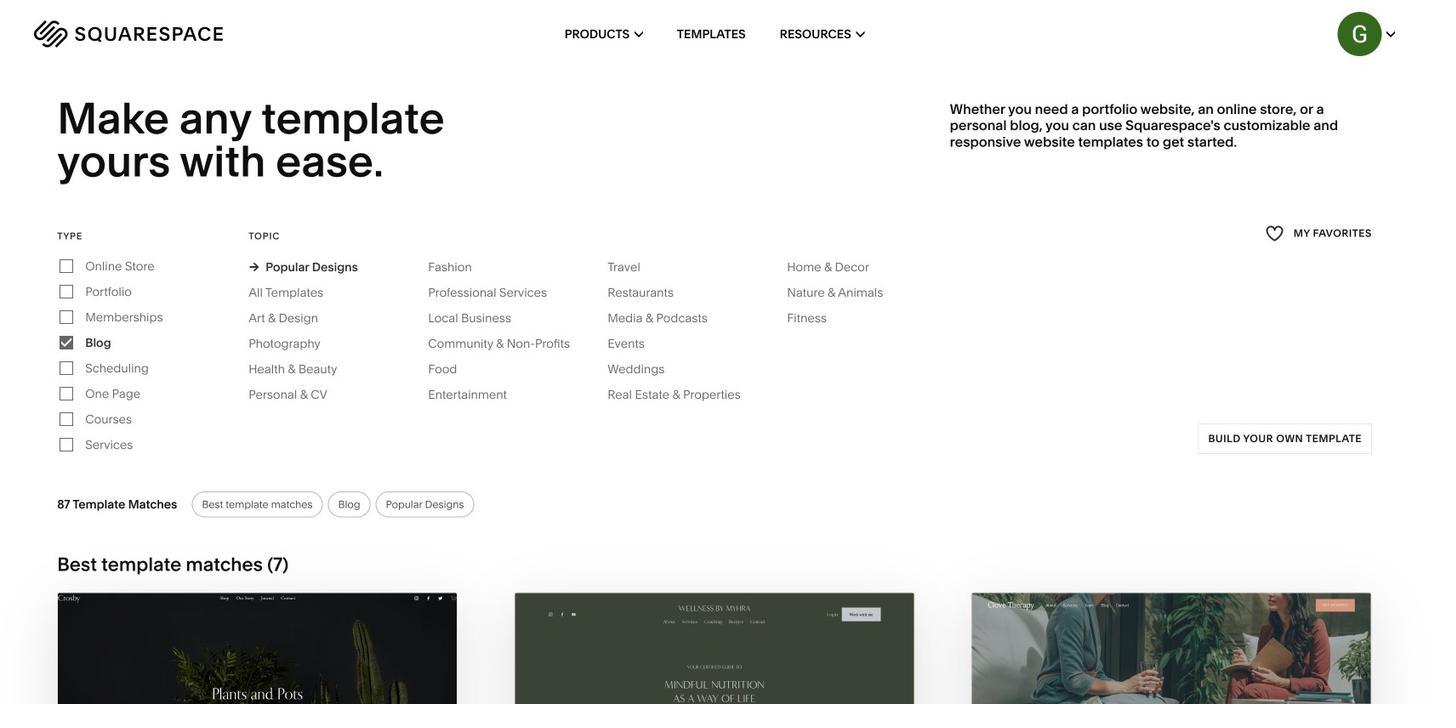 Task type: locate. For each thing, give the bounding box(es) containing it.
myhra image
[[515, 593, 914, 704]]



Task type: vqa. For each thing, say whether or not it's contained in the screenshot.
Crosby IMAGE
yes



Task type: describe. For each thing, give the bounding box(es) containing it.
crosby image
[[58, 593, 457, 704]]

clove image
[[972, 593, 1371, 704]]



